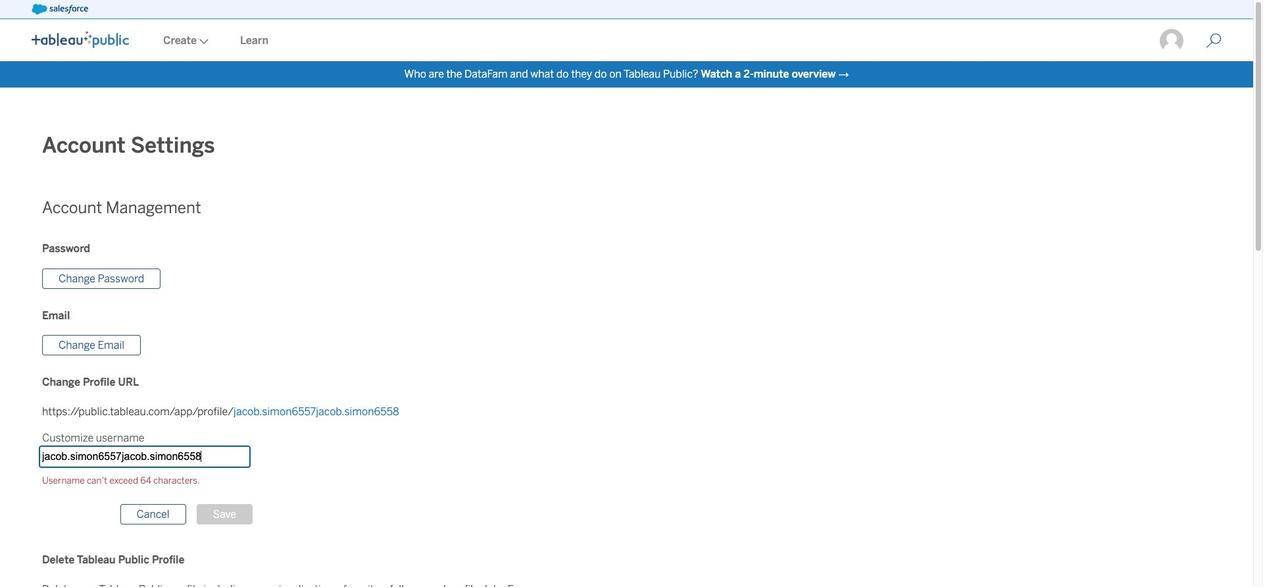 Task type: vqa. For each thing, say whether or not it's contained in the screenshot.
the New Worksheet IMAGE
no



Task type: locate. For each thing, give the bounding box(es) containing it.
create image
[[197, 39, 209, 44]]

None field
[[39, 446, 250, 467]]

go to search image
[[1191, 33, 1238, 49]]



Task type: describe. For each thing, give the bounding box(es) containing it.
jacob.simon6557 image
[[1159, 28, 1185, 54]]

logo image
[[32, 31, 129, 48]]

salesforce logo image
[[32, 4, 88, 14]]



